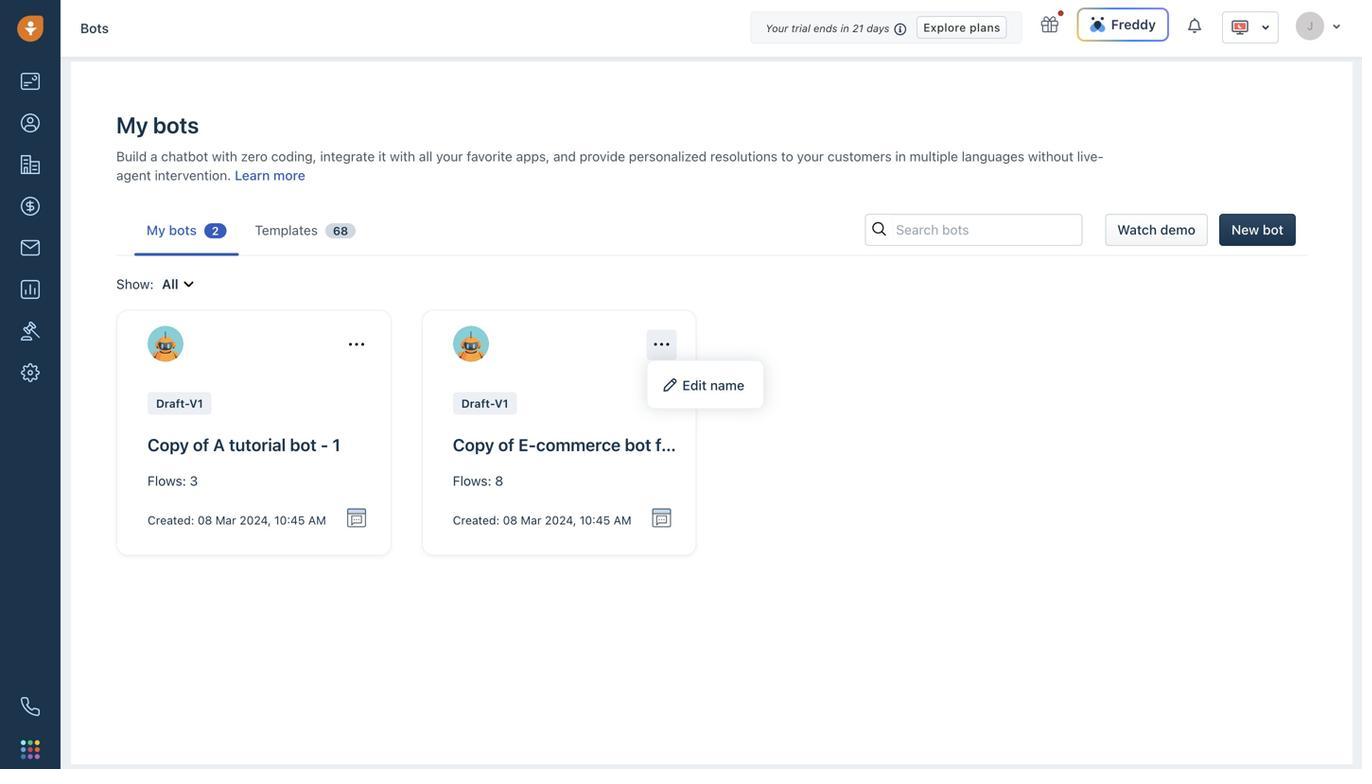 Task type: locate. For each thing, give the bounding box(es) containing it.
21
[[852, 22, 864, 35]]

bell regular image
[[1188, 17, 1203, 35]]

ends
[[813, 22, 838, 35]]

your trial ends in 21 days
[[766, 22, 890, 35]]

explore plans
[[923, 21, 1001, 34]]

your
[[766, 22, 788, 35]]

in
[[841, 22, 849, 35]]

freddy button
[[1077, 8, 1169, 42]]

trial
[[791, 22, 810, 35]]

freshworks switcher image
[[21, 740, 40, 759]]

phone element
[[11, 688, 49, 726]]



Task type: vqa. For each thing, say whether or not it's contained in the screenshot.
SET EXPECTATION TO CLOSE NEW DEALS IN 3 WEEKS
no



Task type: describe. For each thing, give the bounding box(es) containing it.
plans
[[970, 21, 1001, 34]]

properties image
[[21, 322, 40, 341]]

explore plans button
[[917, 16, 1007, 39]]

explore
[[923, 21, 966, 34]]

bots
[[80, 20, 109, 36]]

ic_arrow_down image
[[1332, 21, 1341, 32]]

missing translation "unavailable" for locale "en-us" image
[[1231, 18, 1250, 37]]

ic_info_icon image
[[894, 21, 907, 37]]

phone image
[[21, 697, 40, 716]]

days
[[867, 22, 890, 35]]

ic_arrow_down image
[[1261, 21, 1270, 34]]

freddy
[[1111, 17, 1156, 32]]



